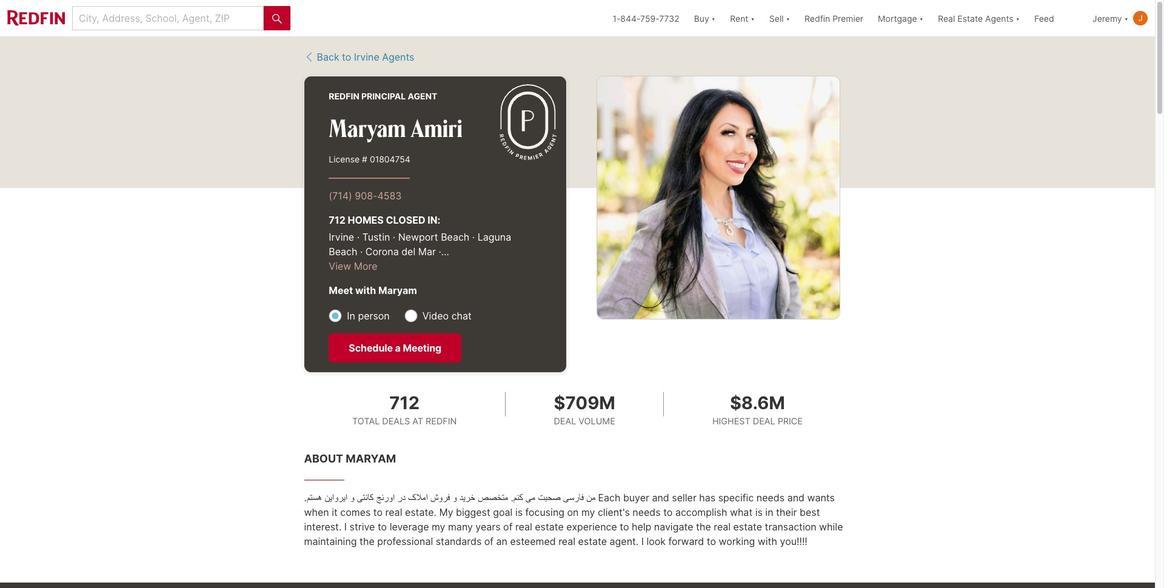 Task type: locate. For each thing, give the bounding box(es) containing it.
و left خرید
[[453, 492, 457, 504]]

of
[[504, 521, 513, 533], [484, 536, 494, 548]]

schedule a meeting
[[349, 342, 442, 354]]

1 vertical spatial redfin
[[329, 91, 360, 101]]

redfin right at
[[426, 416, 457, 426]]

real estate agents ▾
[[938, 13, 1020, 23]]

1 vertical spatial my
[[432, 521, 446, 533]]

0 horizontal spatial estate
[[535, 521, 564, 533]]

my
[[582, 506, 595, 519], [432, 521, 446, 533]]

redfin left principal
[[329, 91, 360, 101]]

3 ▾ from the left
[[786, 13, 790, 23]]

closed
[[386, 214, 426, 226]]

و left کانتی
[[350, 492, 355, 504]]

to up navigate
[[664, 506, 673, 519]]

0 vertical spatial redfin
[[805, 13, 831, 23]]

1 horizontal spatial agents
[[986, 13, 1014, 23]]

the down strive
[[360, 536, 375, 548]]

rent ▾ button
[[723, 0, 762, 36]]

i
[[344, 521, 347, 533], [642, 536, 644, 548]]

needs
[[757, 492, 785, 504], [633, 506, 661, 519]]

redfin premier button
[[798, 0, 871, 36]]

0 horizontal spatial و
[[350, 492, 355, 504]]

1 vertical spatial beach
[[329, 246, 358, 258]]

many
[[448, 521, 473, 533]]

1 horizontal spatial is
[[756, 506, 763, 519]]

1 vertical spatial the
[[360, 536, 375, 548]]

0 horizontal spatial and
[[652, 492, 670, 504]]

i left look
[[642, 536, 644, 548]]

▾ left feed
[[1016, 13, 1020, 23]]

is down the کنم.
[[516, 506, 523, 519]]

more
[[354, 260, 378, 272]]

908-
[[355, 190, 378, 202]]

corona
[[366, 246, 399, 258]]

▾ for jeremy ▾
[[1125, 13, 1129, 23]]

estate down experience
[[578, 536, 607, 548]]

0 vertical spatial the
[[696, 521, 711, 533]]

my down my at the bottom left
[[432, 521, 446, 533]]

1 horizontal spatial deal
[[753, 416, 776, 426]]

0 horizontal spatial redfin
[[329, 91, 360, 101]]

1 vertical spatial agents
[[382, 51, 415, 63]]

0 vertical spatial my
[[582, 506, 595, 519]]

to right back at the top left of the page
[[342, 51, 351, 63]]

you!!!!
[[780, 536, 808, 548]]

mortgage ▾
[[878, 13, 924, 23]]

· right 'mar'
[[439, 246, 441, 258]]

0 vertical spatial needs
[[757, 492, 785, 504]]

it
[[332, 506, 338, 519]]

beach up the view
[[329, 246, 358, 258]]

712 inside 712 total deals at redfin
[[390, 392, 420, 413]]

0 vertical spatial with
[[355, 284, 376, 297]]

redfin
[[805, 13, 831, 23], [329, 91, 360, 101], [426, 416, 457, 426]]

view
[[329, 260, 351, 272]]

volume
[[579, 416, 616, 426]]

1 horizontal spatial needs
[[757, 492, 785, 504]]

2 vertical spatial redfin
[[426, 416, 457, 426]]

▾ for sell ▾
[[786, 13, 790, 23]]

at
[[413, 416, 423, 426]]

estate down focusing on the left
[[535, 521, 564, 533]]

with
[[355, 284, 376, 297], [758, 536, 778, 548]]

maryam up person
[[379, 284, 417, 297]]

0 horizontal spatial 712
[[329, 214, 346, 226]]

with down more
[[355, 284, 376, 297]]

irvine right back at the top left of the page
[[354, 51, 380, 63]]

712 up deals
[[390, 392, 420, 413]]

1 horizontal spatial 712
[[390, 392, 420, 413]]

· left tustin
[[357, 231, 360, 243]]

a
[[395, 342, 401, 354]]

▾ right rent
[[751, 13, 755, 23]]

· left laguna
[[472, 231, 475, 243]]

forward
[[669, 536, 704, 548]]

0 horizontal spatial i
[[344, 521, 347, 533]]

sell
[[770, 13, 784, 23]]

and up their
[[788, 492, 805, 504]]

and left seller
[[652, 492, 670, 504]]

del
[[402, 246, 416, 258]]

1 horizontal spatial my
[[582, 506, 595, 519]]

1 vertical spatial i
[[642, 536, 644, 548]]

1 ▾ from the left
[[712, 13, 716, 23]]

1 horizontal spatial the
[[696, 521, 711, 533]]

·
[[357, 231, 360, 243], [393, 231, 396, 243], [472, 231, 475, 243], [360, 246, 363, 258], [439, 246, 441, 258]]

premier
[[833, 13, 864, 23]]

1 horizontal spatial و
[[453, 492, 457, 504]]

deal down $8.6m
[[753, 416, 776, 426]]

▾ right mortgage
[[920, 13, 924, 23]]

▾ left user photo
[[1125, 13, 1129, 23]]

an
[[497, 536, 508, 548]]

#
[[362, 154, 368, 164]]

کانتی
[[357, 492, 374, 504]]

1 vertical spatial 712
[[390, 392, 420, 413]]

real down در
[[386, 506, 402, 519]]

and
[[652, 492, 670, 504], [788, 492, 805, 504]]

best
[[800, 506, 820, 519]]

needs up help
[[633, 506, 661, 519]]

mortgage ▾ button
[[871, 0, 931, 36]]

1 horizontal spatial of
[[504, 521, 513, 533]]

agents up principal
[[382, 51, 415, 63]]

to down "اورنج"
[[374, 506, 383, 519]]

maryam down total
[[346, 452, 396, 465]]

0 vertical spatial beach
[[441, 231, 470, 243]]

deal inside $8.6m highest deal price
[[753, 416, 776, 426]]

1 horizontal spatial estate
[[578, 536, 607, 548]]

with left you!!!!
[[758, 536, 778, 548]]

each
[[598, 492, 621, 504]]

1 vertical spatial irvine
[[329, 231, 354, 243]]

▾ for rent ▾
[[751, 13, 755, 23]]

total
[[352, 416, 380, 426]]

7732
[[660, 13, 680, 23]]

فارسی
[[564, 492, 584, 504]]

agents right estate
[[986, 13, 1014, 23]]

اورنج
[[376, 492, 395, 504]]

2 horizontal spatial estate
[[734, 521, 763, 533]]

agents inside dropdown button
[[986, 13, 1014, 23]]

0 horizontal spatial deal
[[554, 416, 576, 426]]

2 ▾ from the left
[[751, 13, 755, 23]]

0 horizontal spatial is
[[516, 506, 523, 519]]

irvine up the view
[[329, 231, 354, 243]]

rent ▾ button
[[730, 0, 755, 36]]

estate.
[[405, 506, 437, 519]]

1-
[[613, 13, 621, 23]]

of down goal at the left bottom of the page
[[504, 521, 513, 533]]

buy ▾ button
[[694, 0, 716, 36]]

2 horizontal spatial redfin
[[805, 13, 831, 23]]

1 horizontal spatial redfin
[[426, 416, 457, 426]]

deal down $709m
[[554, 416, 576, 426]]

my up experience
[[582, 506, 595, 519]]

jeremy
[[1093, 13, 1123, 23]]

is
[[516, 506, 523, 519], [756, 506, 763, 519]]

844-
[[621, 13, 641, 23]]

712  homes closed in:
[[329, 214, 441, 226]]

0 horizontal spatial of
[[484, 536, 494, 548]]

in:
[[428, 214, 441, 226]]

0 horizontal spatial agents
[[382, 51, 415, 63]]

759-
[[641, 13, 660, 23]]

to right forward
[[707, 536, 716, 548]]

1 vertical spatial with
[[758, 536, 778, 548]]

irvine
[[354, 51, 380, 63], [329, 231, 354, 243]]

needs up the in
[[757, 492, 785, 504]]

deal
[[554, 416, 576, 426], [753, 416, 776, 426]]

their
[[776, 506, 797, 519]]

1 horizontal spatial and
[[788, 492, 805, 504]]

when
[[304, 506, 329, 519]]

beach up the …
[[441, 231, 470, 243]]

redfin inside redfin premier button
[[805, 13, 831, 23]]

real
[[938, 13, 956, 23]]

to
[[342, 51, 351, 63], [374, 506, 383, 519], [664, 506, 673, 519], [378, 521, 387, 533], [620, 521, 629, 533], [707, 536, 716, 548]]

(714) 908-4583
[[329, 190, 402, 202]]

standards
[[436, 536, 482, 548]]

strive
[[350, 521, 375, 533]]

homes
[[348, 214, 384, 226]]

tustin
[[362, 231, 390, 243]]

video
[[423, 310, 449, 322]]

5 ▾ from the left
[[1016, 13, 1020, 23]]

the down accomplish
[[696, 521, 711, 533]]

712 down (714)
[[329, 214, 346, 226]]

…
[[441, 246, 449, 258]]

to up agent.
[[620, 521, 629, 533]]

is left the in
[[756, 506, 763, 519]]

▾ right sell
[[786, 13, 790, 23]]

2 and from the left
[[788, 492, 805, 504]]

estate down what
[[734, 521, 763, 533]]

maintaining
[[304, 536, 357, 548]]

of left "an"
[[484, 536, 494, 548]]

highest
[[713, 416, 751, 426]]

1 horizontal spatial with
[[758, 536, 778, 548]]

(714) 908-4583 link
[[329, 190, 402, 202]]

1 vertical spatial needs
[[633, 506, 661, 519]]

buyer
[[623, 492, 650, 504]]

▾ for mortgage ▾
[[920, 13, 924, 23]]

0 vertical spatial agents
[[986, 13, 1014, 23]]

4 ▾ from the left
[[920, 13, 924, 23]]

redfin premier
[[805, 13, 864, 23]]

2 deal from the left
[[753, 416, 776, 426]]

real up working
[[714, 521, 731, 533]]

1 deal from the left
[[554, 416, 576, 426]]

0 horizontal spatial needs
[[633, 506, 661, 519]]

esteemed
[[510, 536, 556, 548]]

maryam up license # 01804754
[[329, 111, 406, 143]]

redfin left premier
[[805, 13, 831, 23]]

i left strive
[[344, 521, 347, 533]]

6 ▾ from the left
[[1125, 13, 1129, 23]]

my
[[439, 506, 453, 519]]

in
[[347, 310, 355, 322]]

0 vertical spatial 712
[[329, 214, 346, 226]]

ایرواین
[[325, 492, 348, 504]]

▾ right buy
[[712, 13, 716, 23]]

2 و from the left
[[453, 492, 457, 504]]

real down experience
[[559, 536, 576, 548]]

1 and from the left
[[652, 492, 670, 504]]



Task type: vqa. For each thing, say whether or not it's contained in the screenshot.
the Redfin Principal Agent
yes



Task type: describe. For each thing, give the bounding box(es) containing it.
در
[[398, 492, 406, 504]]

feed
[[1035, 13, 1055, 23]]

help
[[632, 521, 652, 533]]

.من
[[304, 492, 596, 504]]

leverage
[[390, 521, 429, 533]]

look
[[647, 536, 666, 548]]

· right tustin
[[393, 231, 396, 243]]

amiri
[[411, 111, 463, 143]]

هستم
[[307, 492, 322, 504]]

biggest
[[456, 506, 491, 519]]

in
[[766, 506, 774, 519]]

1-844-759-7732
[[613, 13, 680, 23]]

specific
[[719, 492, 754, 504]]

transaction
[[765, 521, 817, 533]]

irvine inside irvine · tustin · newport beach · laguna beach · corona del mar ·
[[329, 231, 354, 243]]

خرید
[[460, 492, 475, 504]]

navigate
[[654, 521, 694, 533]]

irvine · tustin · newport beach · laguna beach · corona del mar ·
[[329, 231, 511, 258]]

0 horizontal spatial the
[[360, 536, 375, 548]]

license # 01804754
[[329, 154, 411, 164]]

goal
[[493, 506, 513, 519]]

wants
[[808, 492, 835, 504]]

real estate agents ▾ button
[[931, 0, 1028, 36]]

chat
[[452, 310, 472, 322]]

buy
[[694, 13, 710, 23]]

1 horizontal spatial beach
[[441, 231, 470, 243]]

real up esteemed
[[516, 521, 532, 533]]

schedule
[[349, 342, 393, 354]]

$709m deal volume
[[554, 392, 616, 426]]

City, Address, School, Agent, ZIP search field
[[72, 6, 264, 30]]

redfin for redfin premier
[[805, 13, 831, 23]]

$8.6m highest deal price
[[713, 392, 803, 426]]

years
[[476, 521, 501, 533]]

1 horizontal spatial i
[[642, 536, 644, 548]]

· up more
[[360, 246, 363, 258]]

on
[[567, 506, 579, 519]]

with inside .من فارسی صحبت می کنم. متخصص خرید و فروش املاک در اورنج کانتی و ایرواین هستم  each buyer and seller has specific needs and wants when it comes to real estate. my biggest goal is focusing on my client's needs to accomplish what is in their best interest. i strive to leverage my many years of real estate experience to help navigate the real estate transaction while maintaining the professional standards of an esteemed real estate agent. i look forward to working with you!!!!
[[758, 536, 778, 548]]

submit search image
[[272, 14, 282, 23]]

1 و from the left
[[350, 492, 355, 504]]

deal inside $709m deal volume
[[554, 416, 576, 426]]

video chat
[[423, 310, 472, 322]]

0 vertical spatial irvine
[[354, 51, 380, 63]]

about maryam
[[304, 452, 396, 465]]

comes
[[340, 506, 371, 519]]

client's
[[598, 506, 630, 519]]

(714)
[[329, 190, 352, 202]]

maryam amiri, redfin principal agent in irvine image
[[597, 76, 840, 320]]

agent.
[[610, 536, 639, 548]]

about
[[304, 452, 343, 465]]

price
[[778, 416, 803, 426]]

rent ▾
[[730, 13, 755, 23]]

2 vertical spatial maryam
[[346, 452, 396, 465]]

estate
[[958, 13, 983, 23]]

712 total deals at redfin
[[352, 392, 457, 426]]

▾ inside dropdown button
[[1016, 13, 1020, 23]]

what
[[730, 506, 753, 519]]

user photo image
[[1134, 11, 1148, 25]]

schedule a meeting button
[[329, 333, 462, 363]]

back
[[317, 51, 339, 63]]

0 horizontal spatial beach
[[329, 246, 358, 258]]

0 horizontal spatial with
[[355, 284, 376, 297]]

interest.
[[304, 521, 342, 533]]

working
[[719, 536, 755, 548]]

while
[[820, 521, 843, 533]]

view more link
[[329, 259, 378, 274]]

2 is from the left
[[756, 506, 763, 519]]

laguna
[[478, 231, 511, 243]]

712 for total
[[390, 392, 420, 413]]

to right strive
[[378, 521, 387, 533]]

buy ▾ button
[[687, 0, 723, 36]]

rent
[[730, 13, 749, 23]]

sell ▾ button
[[762, 0, 798, 36]]

in person
[[347, 310, 390, 322]]

$8.6m
[[730, 392, 785, 413]]

real estate agents ▾ link
[[938, 0, 1020, 36]]

01804754
[[370, 154, 411, 164]]

1 vertical spatial of
[[484, 536, 494, 548]]

accomplish
[[676, 506, 728, 519]]

mar
[[418, 246, 436, 258]]

has
[[700, 492, 716, 504]]

1 is from the left
[[516, 506, 523, 519]]

sell ▾ button
[[770, 0, 790, 36]]

principal
[[361, 91, 406, 101]]

redfin inside 712 total deals at redfin
[[426, 416, 457, 426]]

maryam amiri
[[329, 111, 463, 143]]

0 vertical spatial maryam
[[329, 111, 406, 143]]

buy ▾
[[694, 13, 716, 23]]

back to irvine agents
[[317, 51, 415, 63]]

712 for homes
[[329, 214, 346, 226]]

deals
[[382, 416, 410, 426]]

experience
[[567, 521, 617, 533]]

1 vertical spatial maryam
[[379, 284, 417, 297]]

focusing
[[526, 506, 565, 519]]

professional
[[377, 536, 433, 548]]

4583
[[378, 190, 402, 202]]

کنم.
[[511, 492, 523, 504]]

license
[[329, 154, 360, 164]]

redfin for redfin principal agent
[[329, 91, 360, 101]]

0 vertical spatial of
[[504, 521, 513, 533]]

متخصص
[[478, 492, 508, 504]]

▾ for buy ▾
[[712, 13, 716, 23]]

.من فارسی صحبت می کنم. متخصص خرید و فروش املاک در اورنج کانتی و ایرواین هستم  each buyer and seller has specific needs and wants when it comes to real estate. my biggest goal is focusing on my client's needs to accomplish what is in their best interest. i strive to leverage my many years of real estate experience to help navigate the real estate transaction while maintaining the professional standards of an esteemed real estate agent. i look forward to working with you!!!!
[[304, 492, 843, 548]]

person
[[358, 310, 390, 322]]

redfin principal agent
[[329, 91, 438, 101]]

0 horizontal spatial my
[[432, 521, 446, 533]]

1-844-759-7732 link
[[613, 13, 680, 23]]

0 vertical spatial i
[[344, 521, 347, 533]]



